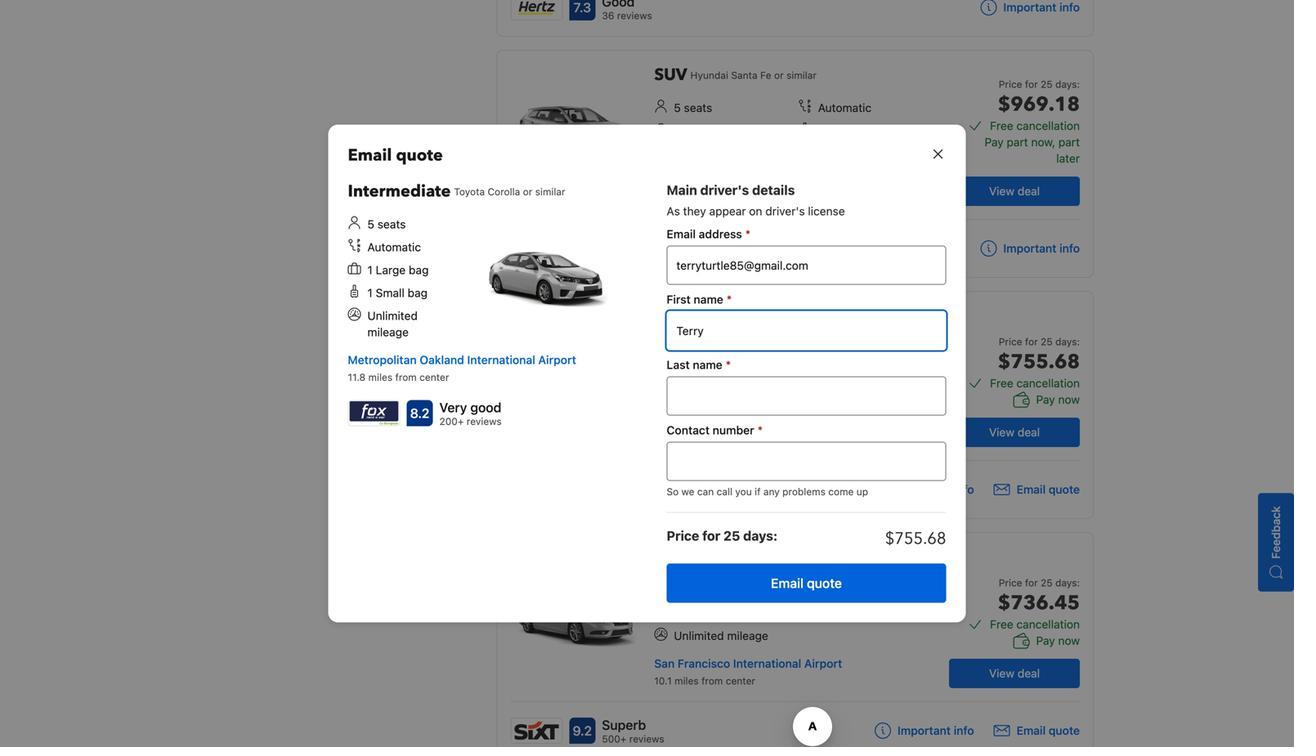 Task type: describe. For each thing, give the bounding box(es) containing it.
first
[[667, 293, 691, 306]]

similar for product card group containing intermediate
[[535, 186, 565, 197]]

* for first name *
[[727, 293, 732, 306]]

deal for $969.18
[[1018, 184, 1040, 198]]

product card group inside "email quote" dialog
[[348, 180, 637, 456]]

automatic for $736.45
[[818, 583, 872, 597]]

mileage for intermediate toyota corolla or similar
[[367, 325, 409, 339]]

now,
[[1031, 135, 1055, 149]]

corolla for product card group containing $755.68
[[794, 311, 827, 322]]

10.1
[[654, 675, 672, 687]]

first name *
[[667, 293, 732, 306]]

reviews
[[467, 416, 502, 427]]

come
[[828, 486, 854, 497]]

oakland for product card group containing intermediate
[[420, 353, 464, 367]]

view deal button for $755.68
[[949, 418, 1080, 447]]

free for $736.45
[[990, 618, 1013, 631]]

very
[[439, 400, 467, 415]]

main driver's details as they appear on driver's license
[[667, 182, 845, 218]]

or inside suv hyundai santa fe or similar
[[774, 69, 784, 81]]

toyota for product card group containing $755.68's metropolitan oakland international airport button
[[760, 311, 791, 322]]

1 large bag for $755.68
[[674, 365, 735, 378]]

on
[[749, 204, 762, 218]]

2
[[674, 124, 681, 137]]

supplied by sixt image
[[511, 719, 562, 743]]

1 horizontal spatial driver's
[[765, 204, 805, 218]]

metropolitan oakland international airport 11.8 miles from center for product card group containing intermediate metropolitan oakland international airport button
[[348, 353, 576, 383]]

center inside "email quote" dialog
[[419, 372, 449, 383]]

cancellation for $736.45
[[1017, 618, 1080, 631]]

automatic for $969.18
[[818, 101, 872, 114]]

international for $969.18
[[733, 175, 801, 188]]

supplied by hertz image
[[511, 0, 562, 20]]

center for $755.68
[[726, 434, 756, 446]]

free cancellation for $736.45
[[990, 618, 1080, 631]]

view deal button for $969.18
[[949, 177, 1080, 206]]

0 horizontal spatial driver's
[[700, 182, 749, 198]]

large for $969.18
[[684, 124, 714, 137]]

* for contact number *
[[758, 423, 763, 437]]

price for $736.45
[[999, 577, 1022, 589]]

last name *
[[667, 358, 731, 372]]

days: for $755.68
[[1055, 336, 1080, 347]]

sentra
[[794, 552, 825, 563]]

days: inside "email quote" dialog
[[743, 528, 778, 544]]

airport for $969.18
[[804, 175, 842, 188]]

none email field inside "email quote" dialog
[[667, 246, 946, 285]]

for inside "email quote" dialog
[[702, 528, 720, 544]]

automatic inside "email quote" dialog
[[367, 240, 421, 254]]

supplied by fox image
[[349, 401, 399, 426]]

number
[[713, 423, 754, 437]]

small for $969.18
[[826, 124, 855, 137]]

up
[[857, 486, 868, 497]]

price for 25 days: $969.18
[[998, 78, 1080, 118]]

pay for $736.45
[[1036, 634, 1055, 647]]

francisco for $736.45
[[678, 657, 730, 670]]

for for $755.68
[[1025, 336, 1038, 347]]

feedback
[[1269, 506, 1283, 559]]

they
[[683, 204, 706, 218]]

small for $755.68
[[826, 365, 855, 378]]

so
[[667, 486, 679, 497]]

view for $736.45
[[989, 667, 1015, 680]]

center for $736.45
[[726, 675, 755, 687]]

product card group containing important info
[[496, 0, 1094, 37]]

large for $736.45
[[682, 606, 712, 620]]

price for $969.18
[[999, 78, 1022, 90]]

can
[[697, 486, 714, 497]]

25 for $755.68
[[1041, 336, 1053, 347]]

similar inside suv hyundai santa fe or similar
[[786, 69, 817, 81]]

feedback button
[[1258, 493, 1294, 592]]

view deal button for $736.45
[[949, 659, 1080, 688]]

unlimited for intermediate toyota corolla or similar
[[367, 309, 418, 323]]

suv
[[654, 64, 687, 86]]

similar for product card group containing $736.45
[[840, 552, 870, 563]]

you
[[735, 486, 752, 497]]

metropolitan inside "email quote" dialog
[[348, 353, 417, 367]]

1 large bag for $736.45
[[674, 606, 735, 620]]

intermediate for $736.45
[[654, 546, 757, 569]]

san for $736.45
[[654, 657, 675, 670]]

similar for product card group containing $755.68
[[842, 311, 872, 322]]

santa
[[731, 69, 757, 81]]

1 small bag for $755.68
[[818, 365, 878, 378]]

call
[[717, 486, 732, 497]]

$736.45
[[998, 590, 1080, 617]]

customer rating 8.2 very good element
[[439, 398, 502, 417]]

price element
[[885, 528, 946, 550]]

international for $755.68
[[774, 416, 842, 429]]

5 for $969.18
[[674, 101, 681, 114]]

product card group containing $755.68
[[496, 291, 1094, 519]]

seats for $969.18
[[684, 101, 712, 114]]

8.2 element
[[407, 400, 433, 426]]

or for product card group containing intermediate
[[523, 186, 532, 197]]

miles for $755.68
[[675, 434, 699, 446]]

fe
[[760, 69, 771, 81]]

days: for $969.18
[[1055, 78, 1080, 90]]

deal for $755.68
[[1018, 426, 1040, 439]]

problems
[[782, 486, 826, 497]]

2 large bags
[[674, 124, 743, 137]]

last
[[667, 358, 690, 372]]

unlimited mileage for intermediate toyota corolla or similar
[[367, 309, 418, 339]]

hyundai
[[690, 69, 728, 81]]

toyota for product card group containing intermediate metropolitan oakland international airport button
[[454, 186, 485, 197]]

contact number *
[[667, 423, 763, 437]]

or for product card group containing $736.45
[[827, 552, 837, 563]]

intermediate toyota corolla or similar for product card group containing intermediate metropolitan oakland international airport button
[[348, 180, 565, 203]]

bags
[[717, 124, 743, 137]]

5 seats inside "email quote" dialog
[[367, 217, 406, 231]]

suv hyundai santa fe or similar
[[654, 64, 817, 86]]

pay now for $755.68
[[1036, 393, 1080, 406]]

1 part from the left
[[1007, 135, 1028, 149]]

very good 200+ reviews
[[439, 400, 502, 427]]

email address *
[[667, 227, 751, 241]]

1 small bag for $969.18
[[818, 124, 878, 137]]

product card group containing $969.18
[[496, 50, 1094, 278]]

view deal for $969.18
[[989, 184, 1040, 198]]

2 part from the left
[[1058, 135, 1080, 149]]

seats inside "email quote" dialog
[[378, 217, 406, 231]]

automatic for $755.68
[[818, 342, 872, 356]]

8.2
[[410, 405, 429, 421]]

san francisco international airport button for $969.18
[[654, 175, 842, 188]]

25 for $736.45
[[1041, 577, 1053, 589]]

later
[[1056, 152, 1080, 165]]

cancellation for $969.18
[[1017, 119, 1080, 132]]

email quote button for $755.68
[[994, 482, 1080, 498]]

* for email address *
[[745, 227, 751, 241]]

or for product card group containing $755.68
[[829, 311, 839, 322]]

cancellation for $755.68
[[1017, 376, 1080, 390]]

miles inside "email quote" dialog
[[368, 372, 392, 383]]

25 for $969.18
[[1041, 78, 1053, 90]]

days: for $736.45
[[1055, 577, 1080, 589]]



Task type: locate. For each thing, give the bounding box(es) containing it.
1 vertical spatial email quote button
[[667, 564, 946, 603]]

0 vertical spatial oakland
[[420, 353, 464, 367]]

days: inside price for 25 days: $736.45
[[1055, 577, 1080, 589]]

name for first name
[[694, 293, 723, 306]]

email
[[348, 144, 392, 167], [667, 227, 696, 241], [1017, 483, 1046, 496], [771, 576, 804, 591], [1017, 724, 1046, 737]]

miles for $969.18
[[675, 193, 699, 204]]

san inside san francisco international airport 10.1 miles from center
[[654, 657, 675, 670]]

oakland
[[420, 353, 464, 367], [726, 416, 771, 429]]

0 horizontal spatial unlimited mileage
[[367, 309, 418, 339]]

from inside "email quote" dialog
[[395, 372, 417, 383]]

0 horizontal spatial intermediate toyota corolla or similar
[[348, 180, 565, 203]]

* for last name *
[[726, 358, 731, 372]]

3 view deal from the top
[[989, 667, 1040, 680]]

view deal down $736.45
[[989, 667, 1040, 680]]

200+
[[439, 416, 464, 427]]

2 vertical spatial pay
[[1036, 634, 1055, 647]]

bag
[[858, 124, 878, 137], [409, 263, 429, 277], [408, 286, 428, 300], [715, 365, 735, 378], [858, 365, 878, 378], [715, 606, 735, 620], [858, 606, 878, 620]]

1 vertical spatial now
[[1058, 634, 1080, 647]]

2 vertical spatial view
[[989, 667, 1015, 680]]

miles left number
[[675, 434, 699, 446]]

important info button
[[980, 0, 1080, 16], [980, 240, 1080, 257], [875, 482, 974, 498], [875, 723, 974, 739]]

for inside price for 25 days: $736.45
[[1025, 577, 1038, 589]]

pay now down 'price for 25 days: $755.68' in the right of the page
[[1036, 393, 1080, 406]]

we
[[681, 486, 694, 497]]

san up as
[[654, 175, 675, 188]]

2 vertical spatial view deal
[[989, 667, 1040, 680]]

francisco for $969.18
[[678, 175, 730, 188]]

metropolitan oakland international airport 11.8 miles from center for product card group containing $755.68's metropolitan oakland international airport button
[[654, 416, 883, 446]]

0 vertical spatial seats
[[684, 101, 712, 114]]

2 vertical spatial free
[[990, 618, 1013, 631]]

25 inside price for 25 days: $969.18
[[1041, 78, 1053, 90]]

deal down $736.45
[[1018, 667, 1040, 680]]

intermediate toyota corolla or similar inside "email quote" dialog
[[348, 180, 565, 203]]

1 horizontal spatial mileage
[[727, 629, 768, 643]]

price inside "email quote" dialog
[[667, 528, 699, 544]]

1 vertical spatial metropolitan
[[654, 416, 723, 429]]

metropolitan oakland international airport 11.8 miles from center up so we can call you if any problems come up
[[654, 416, 883, 446]]

metropolitan oakland international airport button up customer rating 8.2 very good element
[[348, 353, 576, 367]]

from right 10.1
[[701, 675, 723, 687]]

1 vertical spatial 5 seats
[[367, 217, 406, 231]]

1 vertical spatial free cancellation
[[990, 376, 1080, 390]]

1 vertical spatial driver's
[[765, 204, 805, 218]]

similar inside "intermediate nissan sentra or similar"
[[840, 552, 870, 563]]

view deal for $755.68
[[989, 426, 1040, 439]]

important info
[[1003, 0, 1080, 14], [1003, 242, 1080, 255], [898, 483, 974, 496], [898, 724, 974, 737]]

good
[[470, 400, 501, 415]]

cancellation up now,
[[1017, 119, 1080, 132]]

1 vertical spatial unlimited mileage
[[674, 629, 768, 643]]

from right main
[[702, 193, 723, 204]]

None telephone field
[[667, 442, 946, 481]]

email quote dialog
[[309, 105, 985, 642]]

2 vertical spatial view deal button
[[949, 659, 1080, 688]]

2 vertical spatial intermediate
[[654, 546, 757, 569]]

appear
[[709, 204, 746, 218]]

small inside "email quote" dialog
[[376, 286, 404, 300]]

11.8 up supplied by fox 'image'
[[348, 372, 366, 383]]

for for $736.45
[[1025, 577, 1038, 589]]

name right first
[[694, 293, 723, 306]]

small for $736.45
[[826, 606, 855, 620]]

unlimited mileage for intermediate nissan sentra or similar
[[674, 629, 768, 643]]

0 vertical spatial mileage
[[367, 325, 409, 339]]

free for $969.18
[[990, 119, 1013, 132]]

free down 'price for 25 days: $755.68' in the right of the page
[[990, 376, 1013, 390]]

free cancellation up now,
[[990, 119, 1080, 132]]

pay part now, part later
[[985, 135, 1080, 165]]

small
[[826, 124, 855, 137], [376, 286, 404, 300], [826, 365, 855, 378], [826, 606, 855, 620]]

product card group
[[496, 0, 1094, 37], [496, 50, 1094, 278], [348, 180, 637, 456], [496, 291, 1094, 519], [496, 532, 1094, 747]]

11.8 for $969.18
[[654, 193, 672, 204]]

center for $969.18
[[726, 193, 756, 204]]

free cancellation for $969.18
[[990, 119, 1080, 132]]

email quote button
[[994, 482, 1080, 498], [667, 564, 946, 603], [994, 723, 1080, 739]]

metropolitan down last name * on the right top of the page
[[654, 416, 723, 429]]

san up 10.1
[[654, 657, 675, 670]]

price for 25 days:
[[667, 528, 778, 544]]

francisco
[[678, 175, 730, 188], [678, 657, 730, 670]]

price inside price for 25 days: $736.45
[[999, 577, 1022, 589]]

view deal button down pay part now, part later
[[949, 177, 1080, 206]]

from up can
[[702, 434, 723, 446]]

11.8 inside "san francisco international airport 11.8 miles from center"
[[654, 193, 672, 204]]

11.8
[[654, 193, 672, 204], [348, 372, 366, 383], [654, 434, 672, 446]]

pay now down $736.45
[[1036, 634, 1080, 647]]

None text field
[[667, 311, 946, 350], [667, 376, 946, 416], [667, 311, 946, 350], [667, 376, 946, 416]]

mileage for intermediate nissan sentra or similar
[[727, 629, 768, 643]]

airport inside san francisco international airport 10.1 miles from center
[[804, 657, 842, 670]]

0 vertical spatial intermediate toyota corolla or similar
[[348, 180, 565, 203]]

0 vertical spatial san francisco international airport button
[[654, 175, 842, 188]]

0 vertical spatial pay
[[985, 135, 1004, 149]]

1 view deal from the top
[[989, 184, 1040, 198]]

1 horizontal spatial metropolitan
[[654, 416, 723, 429]]

11.8 up so
[[654, 434, 672, 446]]

25 inside "email quote" dialog
[[724, 528, 740, 544]]

days: inside 'price for 25 days: $755.68'
[[1055, 336, 1080, 347]]

0 horizontal spatial metropolitan
[[348, 353, 417, 367]]

2 san francisco international airport button from the top
[[654, 657, 842, 670]]

product card group containing intermediate
[[348, 180, 637, 456]]

0 vertical spatial unlimited mileage
[[367, 309, 418, 339]]

0 vertical spatial now
[[1058, 393, 1080, 406]]

miles up the email address *
[[675, 193, 699, 204]]

0 vertical spatial free cancellation
[[990, 119, 1080, 132]]

toyota inside "email quote" dialog
[[454, 186, 485, 197]]

1 free from the top
[[990, 119, 1013, 132]]

free up pay part now, part later
[[990, 119, 1013, 132]]

1 vertical spatial 1 large bag
[[674, 365, 735, 378]]

from for $969.18
[[702, 193, 723, 204]]

price for 25 days: $736.45
[[998, 577, 1080, 617]]

0 vertical spatial view deal button
[[949, 177, 1080, 206]]

1 free cancellation from the top
[[990, 119, 1080, 132]]

driver's up appear
[[700, 182, 749, 198]]

miles inside "san francisco international airport 11.8 miles from center"
[[675, 193, 699, 204]]

unlimited for intermediate nissan sentra or similar
[[674, 629, 724, 643]]

view deal for $736.45
[[989, 667, 1040, 680]]

11.8 inside "email quote" dialog
[[348, 372, 366, 383]]

metropolitan oakland international airport button for product card group containing $755.68
[[654, 416, 883, 429]]

1 vertical spatial toyota
[[760, 311, 791, 322]]

airport for $755.68
[[845, 416, 883, 429]]

1 vertical spatial $755.68
[[885, 528, 946, 550]]

from for $736.45
[[701, 675, 723, 687]]

1 vertical spatial unlimited
[[674, 629, 724, 643]]

francisco inside san francisco international airport 10.1 miles from center
[[678, 657, 730, 670]]

from for $755.68
[[702, 434, 723, 446]]

3 free cancellation from the top
[[990, 618, 1080, 631]]

now for $736.45
[[1058, 634, 1080, 647]]

email quote button inside dialog
[[667, 564, 946, 603]]

1 pay now from the top
[[1036, 393, 1080, 406]]

0 horizontal spatial unlimited
[[367, 309, 418, 323]]

view deal down 'price for 25 days: $755.68' in the right of the page
[[989, 426, 1040, 439]]

intermediate nissan sentra or similar
[[654, 546, 870, 569]]

supplied by thrifty image
[[511, 236, 562, 261]]

1 vertical spatial san
[[654, 657, 675, 670]]

1 horizontal spatial unlimited mileage
[[674, 629, 768, 643]]

0 horizontal spatial oakland
[[420, 353, 464, 367]]

for for $969.18
[[1025, 78, 1038, 90]]

5
[[674, 101, 681, 114], [367, 217, 374, 231], [674, 342, 681, 356]]

1 vertical spatial corolla
[[794, 311, 827, 322]]

airport inside "email quote" dialog
[[538, 353, 576, 367]]

1 vertical spatial oakland
[[726, 416, 771, 429]]

1 vertical spatial cancellation
[[1017, 376, 1080, 390]]

automatic
[[818, 101, 872, 114], [367, 240, 421, 254], [818, 342, 872, 356], [818, 583, 872, 597]]

1 view from the top
[[989, 184, 1015, 198]]

san francisco international airport 11.8 miles from center
[[654, 175, 842, 204]]

2 cancellation from the top
[[1017, 376, 1080, 390]]

international for $736.45
[[733, 657, 801, 670]]

0 horizontal spatial $755.68
[[885, 528, 946, 550]]

2 vertical spatial free cancellation
[[990, 618, 1080, 631]]

miles inside san francisco international airport 10.1 miles from center
[[675, 675, 699, 687]]

25 inside price for 25 days: $736.45
[[1041, 577, 1053, 589]]

large for $755.68
[[682, 365, 712, 378]]

1 horizontal spatial oakland
[[726, 416, 771, 429]]

unlimited
[[367, 309, 418, 323], [674, 629, 724, 643]]

cancellation down $736.45
[[1017, 618, 1080, 631]]

license
[[808, 204, 845, 218]]

1 vertical spatial pay
[[1036, 393, 1055, 406]]

san for $969.18
[[654, 175, 675, 188]]

oakland inside "email quote" dialog
[[420, 353, 464, 367]]

if
[[755, 486, 761, 497]]

from up 8.2 on the left bottom
[[395, 372, 417, 383]]

2 vertical spatial cancellation
[[1017, 618, 1080, 631]]

1 horizontal spatial toyota
[[760, 311, 791, 322]]

pay for $755.68
[[1036, 393, 1055, 406]]

2 pay now from the top
[[1036, 634, 1080, 647]]

view
[[989, 184, 1015, 198], [989, 426, 1015, 439], [989, 667, 1015, 680]]

1 cancellation from the top
[[1017, 119, 1080, 132]]

important
[[1003, 0, 1057, 14], [1003, 242, 1057, 255], [898, 483, 951, 496], [898, 724, 951, 737]]

1 small bag for $736.45
[[818, 606, 878, 620]]

1 horizontal spatial unlimited
[[674, 629, 724, 643]]

or
[[774, 69, 784, 81], [523, 186, 532, 197], [829, 311, 839, 322], [827, 552, 837, 563]]

2 francisco from the top
[[678, 657, 730, 670]]

san francisco international airport 10.1 miles from center
[[654, 657, 842, 687]]

cancellation
[[1017, 119, 1080, 132], [1017, 376, 1080, 390], [1017, 618, 1080, 631]]

2 vertical spatial 5
[[674, 342, 681, 356]]

now down 'price for 25 days: $755.68' in the right of the page
[[1058, 393, 1080, 406]]

oakland for product card group containing $755.68
[[726, 416, 771, 429]]

nissan
[[760, 552, 791, 563]]

3 view deal button from the top
[[949, 659, 1080, 688]]

pay now
[[1036, 393, 1080, 406], [1036, 634, 1080, 647]]

miles right 10.1
[[675, 675, 699, 687]]

corolla
[[488, 186, 520, 197], [794, 311, 827, 322]]

airport
[[804, 175, 842, 188], [538, 353, 576, 367], [845, 416, 883, 429], [804, 657, 842, 670]]

1 small bag
[[818, 124, 878, 137], [367, 286, 428, 300], [818, 365, 878, 378], [818, 606, 878, 620]]

details
[[752, 182, 795, 198]]

price for $755.68
[[999, 336, 1022, 347]]

large inside "email quote" dialog
[[376, 263, 406, 277]]

1 vertical spatial intermediate toyota corolla or similar
[[654, 305, 872, 327]]

0 horizontal spatial part
[[1007, 135, 1028, 149]]

1 vertical spatial 5
[[367, 217, 374, 231]]

1 vertical spatial free
[[990, 376, 1013, 390]]

5 for $755.68
[[674, 342, 681, 356]]

view deal button
[[949, 177, 1080, 206], [949, 418, 1080, 447], [949, 659, 1080, 688]]

1
[[818, 124, 823, 137], [367, 263, 373, 277], [367, 286, 373, 300], [674, 365, 679, 378], [818, 365, 823, 378], [674, 606, 679, 620], [818, 606, 823, 620]]

contact
[[667, 423, 710, 437]]

for
[[1025, 78, 1038, 90], [1025, 336, 1038, 347], [702, 528, 720, 544], [1025, 577, 1038, 589]]

1 francisco from the top
[[678, 175, 730, 188]]

1 vertical spatial francisco
[[678, 657, 730, 670]]

$755.68
[[998, 349, 1080, 376], [885, 528, 946, 550]]

san inside "san francisco international airport 11.8 miles from center"
[[654, 175, 675, 188]]

1 horizontal spatial metropolitan oakland international airport 11.8 miles from center
[[654, 416, 883, 446]]

unlimited mileage inside "email quote" dialog
[[367, 309, 418, 339]]

1 vertical spatial seats
[[378, 217, 406, 231]]

1 view deal button from the top
[[949, 177, 1080, 206]]

0 vertical spatial name
[[694, 293, 723, 306]]

$969.18
[[998, 91, 1080, 118]]

5 seats for $755.68
[[674, 342, 712, 356]]

address
[[699, 227, 742, 241]]

metropolitan oakland international airport button for product card group containing intermediate
[[348, 353, 576, 367]]

0 vertical spatial email quote button
[[994, 482, 1080, 498]]

0 vertical spatial 5
[[674, 101, 681, 114]]

1 vertical spatial view deal
[[989, 426, 1040, 439]]

driver's down details
[[765, 204, 805, 218]]

airport inside "san francisco international airport 11.8 miles from center"
[[804, 175, 842, 188]]

1 san francisco international airport button from the top
[[654, 175, 842, 188]]

25 inside 'price for 25 days: $755.68'
[[1041, 336, 1053, 347]]

pay down $736.45
[[1036, 634, 1055, 647]]

similar inside "email quote" dialog
[[535, 186, 565, 197]]

pay down 'price for 25 days: $755.68' in the right of the page
[[1036, 393, 1055, 406]]

2 view from the top
[[989, 426, 1015, 439]]

0 vertical spatial metropolitan oakland international airport 11.8 miles from center
[[348, 353, 576, 383]]

1 deal from the top
[[1018, 184, 1040, 198]]

view deal
[[989, 184, 1040, 198], [989, 426, 1040, 439], [989, 667, 1040, 680]]

free
[[990, 119, 1013, 132], [990, 376, 1013, 390], [990, 618, 1013, 631]]

center
[[726, 193, 756, 204], [419, 372, 449, 383], [726, 434, 756, 446], [726, 675, 755, 687]]

view for $969.18
[[989, 184, 1015, 198]]

international inside san francisco international airport 10.1 miles from center
[[733, 657, 801, 670]]

san francisco international airport button for $736.45
[[654, 657, 842, 670]]

for inside price for 25 days: $969.18
[[1025, 78, 1038, 90]]

mileage inside "unlimited mileage"
[[367, 325, 409, 339]]

* down on
[[745, 227, 751, 241]]

1 small bag inside "email quote" dialog
[[367, 286, 428, 300]]

driver's
[[700, 182, 749, 198], [765, 204, 805, 218]]

from
[[702, 193, 723, 204], [395, 372, 417, 383], [702, 434, 723, 446], [701, 675, 723, 687]]

price for 25 days: $755.68
[[998, 336, 1080, 376]]

so we can call you if any problems come up
[[667, 486, 868, 497]]

price inside 'price for 25 days: $755.68'
[[999, 336, 1022, 347]]

0 vertical spatial $755.68
[[998, 349, 1080, 376]]

international inside "san francisco international airport 11.8 miles from center"
[[733, 175, 801, 188]]

metropolitan oakland international airport button up so we can call you if any problems come up
[[654, 416, 883, 429]]

or inside "intermediate nissan sentra or similar"
[[827, 552, 837, 563]]

deal down pay part now, part later
[[1018, 184, 1040, 198]]

center inside "san francisco international airport 11.8 miles from center"
[[726, 193, 756, 204]]

part up "later"
[[1058, 135, 1080, 149]]

0 horizontal spatial metropolitan oakland international airport 11.8 miles from center
[[348, 353, 576, 383]]

1 vertical spatial view deal button
[[949, 418, 1080, 447]]

1 now from the top
[[1058, 393, 1080, 406]]

1 vertical spatial mileage
[[727, 629, 768, 643]]

pay now for $736.45
[[1036, 634, 1080, 647]]

0 vertical spatial 1 large bag
[[367, 263, 429, 277]]

metropolitan oakland international airport button
[[348, 353, 576, 367], [654, 416, 883, 429]]

unlimited inside "email quote" dialog
[[367, 309, 418, 323]]

1 san from the top
[[654, 175, 675, 188]]

2 vertical spatial 11.8
[[654, 434, 672, 446]]

1 horizontal spatial $755.68
[[998, 349, 1080, 376]]

days:
[[1055, 78, 1080, 90], [1055, 336, 1080, 347], [743, 528, 778, 544], [1055, 577, 1080, 589]]

metropolitan up supplied by fox 'image'
[[348, 353, 417, 367]]

intermediate toyota corolla or similar for product card group containing $755.68's metropolitan oakland international airport button
[[654, 305, 872, 327]]

3 view from the top
[[989, 667, 1015, 680]]

2 vertical spatial 1 large bag
[[674, 606, 735, 620]]

0 horizontal spatial mileage
[[367, 325, 409, 339]]

intermediate toyota corolla or similar
[[348, 180, 565, 203], [654, 305, 872, 327]]

2 view deal from the top
[[989, 426, 1040, 439]]

part
[[1007, 135, 1028, 149], [1058, 135, 1080, 149]]

0 horizontal spatial metropolitan oakland international airport button
[[348, 353, 576, 367]]

2 vertical spatial 5 seats
[[674, 342, 712, 356]]

1 large bag
[[367, 263, 429, 277], [674, 365, 735, 378], [674, 606, 735, 620]]

2 deal from the top
[[1018, 426, 1040, 439]]

5 inside "email quote" dialog
[[367, 217, 374, 231]]

product card group containing $736.45
[[496, 532, 1094, 747]]

now for $755.68
[[1058, 393, 1080, 406]]

seats for $755.68
[[684, 342, 712, 356]]

None email field
[[667, 246, 946, 285]]

0 vertical spatial metropolitan oakland international airport button
[[348, 353, 576, 367]]

1 vertical spatial 11.8
[[348, 372, 366, 383]]

now down $736.45
[[1058, 634, 1080, 647]]

$755.68 inside "email quote" dialog
[[885, 528, 946, 550]]

free down $736.45
[[990, 618, 1013, 631]]

so we can call you if any problems come up alert
[[667, 484, 946, 499]]

international
[[733, 175, 801, 188], [467, 353, 535, 367], [774, 416, 842, 429], [733, 657, 801, 670]]

as
[[667, 204, 680, 218]]

pay
[[985, 135, 1004, 149], [1036, 393, 1055, 406], [1036, 634, 1055, 647]]

intermediate for $755.68
[[654, 305, 757, 327]]

1 vertical spatial name
[[693, 358, 722, 372]]

center inside san francisco international airport 10.1 miles from center
[[726, 675, 755, 687]]

3 free from the top
[[990, 618, 1013, 631]]

deal down 'price for 25 days: $755.68' in the right of the page
[[1018, 426, 1040, 439]]

2 vertical spatial deal
[[1018, 667, 1040, 680]]

intermediate
[[348, 180, 451, 203], [654, 305, 757, 327], [654, 546, 757, 569]]

main
[[667, 182, 697, 198]]

name for last name
[[693, 358, 722, 372]]

view deal button down 'price for 25 days: $755.68' in the right of the page
[[949, 418, 1080, 447]]

2 now from the top
[[1058, 634, 1080, 647]]

1 horizontal spatial intermediate toyota corolla or similar
[[654, 305, 872, 327]]

email quote
[[348, 144, 443, 167], [1017, 483, 1080, 496], [771, 576, 842, 591], [1017, 724, 1080, 737]]

email quote button for $736.45
[[994, 723, 1080, 739]]

2 vertical spatial seats
[[684, 342, 712, 356]]

1 vertical spatial metropolitan oakland international airport button
[[654, 416, 883, 429]]

metropolitan oakland international airport 11.8 miles from center up customer rating 8.2 very good element
[[348, 353, 576, 383]]

san
[[654, 175, 675, 188], [654, 657, 675, 670]]

pay left now,
[[985, 135, 1004, 149]]

0 horizontal spatial toyota
[[454, 186, 485, 197]]

metropolitan oakland international airport 11.8 miles from center
[[348, 353, 576, 383], [654, 416, 883, 446]]

days: inside price for 25 days: $969.18
[[1055, 78, 1080, 90]]

from inside san francisco international airport 10.1 miles from center
[[701, 675, 723, 687]]

metropolitan oakland international airport 11.8 miles from center inside "email quote" dialog
[[348, 353, 576, 383]]

miles for $736.45
[[675, 675, 699, 687]]

similar
[[786, 69, 817, 81], [535, 186, 565, 197], [842, 311, 872, 322], [840, 552, 870, 563]]

1 horizontal spatial metropolitan oakland international airport button
[[654, 416, 883, 429]]

0 vertical spatial driver's
[[700, 182, 749, 198]]

name right last
[[693, 358, 722, 372]]

pay inside pay part now, part later
[[985, 135, 1004, 149]]

free cancellation for $755.68
[[990, 376, 1080, 390]]

1 vertical spatial intermediate
[[654, 305, 757, 327]]

name
[[694, 293, 723, 306], [693, 358, 722, 372]]

0 vertical spatial cancellation
[[1017, 119, 1080, 132]]

toyota
[[454, 186, 485, 197], [760, 311, 791, 322]]

free cancellation down 'price for 25 days: $755.68' in the right of the page
[[990, 376, 1080, 390]]

1 horizontal spatial corolla
[[794, 311, 827, 322]]

corolla inside "email quote" dialog
[[488, 186, 520, 197]]

san francisco international airport button
[[654, 175, 842, 188], [654, 657, 842, 670]]

0 vertical spatial 11.8
[[654, 193, 672, 204]]

0 vertical spatial unlimited
[[367, 309, 418, 323]]

miles up supplied by fox 'image'
[[368, 372, 392, 383]]

for inside 'price for 25 days: $755.68'
[[1025, 336, 1038, 347]]

mileage
[[367, 325, 409, 339], [727, 629, 768, 643]]

0 vertical spatial metropolitan
[[348, 353, 417, 367]]

2 san from the top
[[654, 657, 675, 670]]

cancellation down 'price for 25 days: $755.68' in the right of the page
[[1017, 376, 1080, 390]]

0 vertical spatial toyota
[[454, 186, 485, 197]]

0 horizontal spatial corolla
[[488, 186, 520, 197]]

airport for $736.45
[[804, 657, 842, 670]]

25
[[1041, 78, 1053, 90], [1041, 336, 1053, 347], [724, 528, 740, 544], [1041, 577, 1053, 589]]

or inside "email quote" dialog
[[523, 186, 532, 197]]

1 vertical spatial san francisco international airport button
[[654, 657, 842, 670]]

oakland right contact
[[726, 416, 771, 429]]

intermediate inside "email quote" dialog
[[348, 180, 451, 203]]

2 free cancellation from the top
[[990, 376, 1080, 390]]

0 vertical spatial 5 seats
[[674, 101, 712, 114]]

from inside "san francisco international airport 11.8 miles from center"
[[702, 193, 723, 204]]

corolla for product card group containing intermediate
[[488, 186, 520, 197]]

view deal down pay part now, part later
[[989, 184, 1040, 198]]

metropolitan
[[348, 353, 417, 367], [654, 416, 723, 429]]

international inside "email quote" dialog
[[467, 353, 535, 367]]

11.8 left they
[[654, 193, 672, 204]]

3 deal from the top
[[1018, 667, 1040, 680]]

* right last
[[726, 358, 731, 372]]

oakland up very
[[420, 353, 464, 367]]

view deal button down $736.45
[[949, 659, 1080, 688]]

1 vertical spatial view
[[989, 426, 1015, 439]]

* right number
[[758, 423, 763, 437]]

2 free from the top
[[990, 376, 1013, 390]]

1 vertical spatial pay now
[[1036, 634, 1080, 647]]

deal for $736.45
[[1018, 667, 1040, 680]]

0 vertical spatial san
[[654, 175, 675, 188]]

3 cancellation from the top
[[1017, 618, 1080, 631]]

* right first
[[727, 293, 732, 306]]

*
[[745, 227, 751, 241], [727, 293, 732, 306], [726, 358, 731, 372], [758, 423, 763, 437]]

1 large bag inside "email quote" dialog
[[367, 263, 429, 277]]

free cancellation
[[990, 119, 1080, 132], [990, 376, 1080, 390], [990, 618, 1080, 631]]

2 view deal button from the top
[[949, 418, 1080, 447]]

info
[[1060, 0, 1080, 14], [1060, 242, 1080, 255], [954, 483, 974, 496], [954, 724, 974, 737]]

1 vertical spatial metropolitan oakland international airport 11.8 miles from center
[[654, 416, 883, 446]]

0 vertical spatial corolla
[[488, 186, 520, 197]]

any
[[763, 486, 780, 497]]

free cancellation down $736.45
[[990, 618, 1080, 631]]

free for $755.68
[[990, 376, 1013, 390]]

0 vertical spatial francisco
[[678, 175, 730, 188]]

5 seats for $969.18
[[674, 101, 712, 114]]

part left now,
[[1007, 135, 1028, 149]]

2 vertical spatial email quote button
[[994, 723, 1080, 739]]

francisco inside "san francisco international airport 11.8 miles from center"
[[678, 175, 730, 188]]

price inside price for 25 days: $969.18
[[999, 78, 1022, 90]]

none telephone field inside "email quote" dialog
[[667, 442, 946, 481]]

0 vertical spatial intermediate
[[348, 180, 451, 203]]

11.8 for $755.68
[[654, 434, 672, 446]]



Task type: vqa. For each thing, say whether or not it's contained in the screenshot.
rightmost pay at pick-up
no



